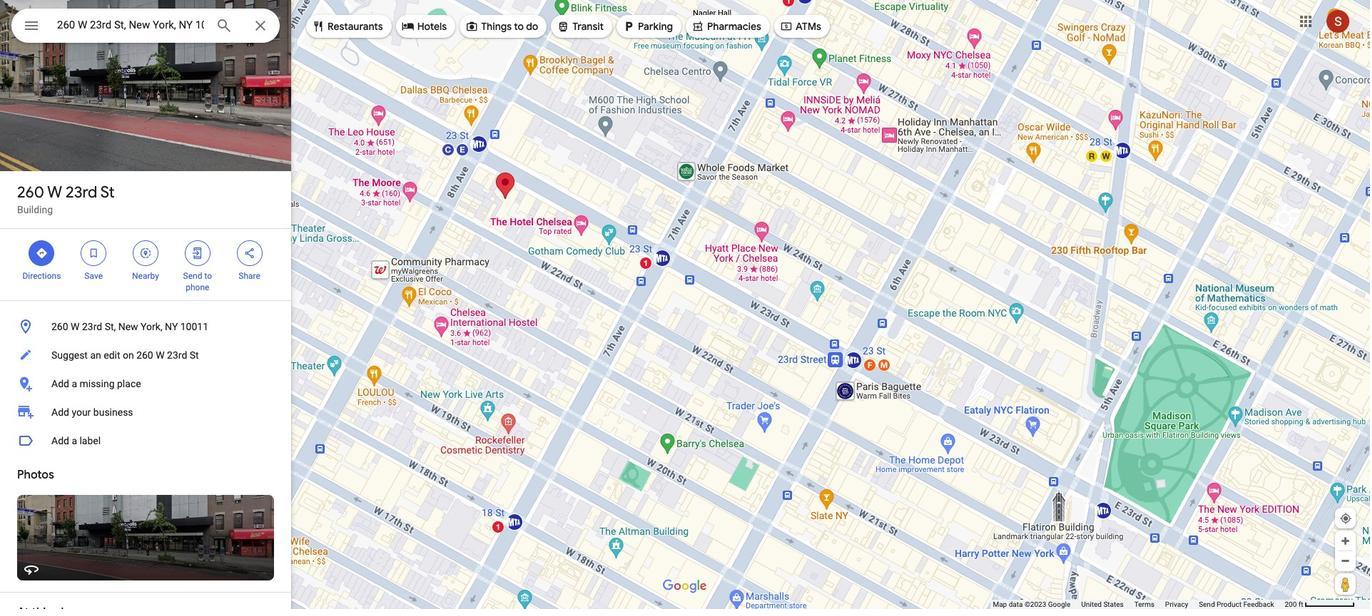 Task type: locate. For each thing, give the bounding box(es) containing it.
1 horizontal spatial 260
[[51, 321, 68, 333]]

0 vertical spatial w
[[47, 183, 62, 203]]

None field
[[57, 16, 204, 34]]

a left missing
[[72, 378, 77, 390]]

260
[[17, 183, 44, 203], [51, 321, 68, 333], [136, 350, 153, 361]]

send to phone
[[183, 271, 212, 293]]

building
[[17, 204, 53, 216]]

feedback
[[1244, 601, 1275, 609]]

add down the suggest
[[51, 378, 69, 390]]

to
[[514, 20, 524, 33], [204, 271, 212, 281]]

hotels
[[417, 20, 447, 33]]

st inside "button"
[[190, 350, 199, 361]]

w
[[47, 183, 62, 203], [71, 321, 80, 333], [156, 350, 165, 361]]


[[623, 19, 635, 34]]

to left the do at the top
[[514, 20, 524, 33]]

w up the suggest
[[71, 321, 80, 333]]

add
[[51, 378, 69, 390], [51, 407, 69, 418], [51, 435, 69, 447]]

260 up 'building'
[[17, 183, 44, 203]]

 transit
[[557, 19, 604, 34]]


[[557, 19, 570, 34]]

share
[[239, 271, 260, 281]]

atms
[[796, 20, 822, 33]]

an
[[90, 350, 101, 361]]

2 vertical spatial add
[[51, 435, 69, 447]]


[[35, 246, 48, 261]]

 things to do
[[466, 19, 538, 34]]

ft
[[1299, 601, 1304, 609]]

260 inside button
[[51, 321, 68, 333]]

1 vertical spatial 260
[[51, 321, 68, 333]]

st
[[100, 183, 115, 203], [190, 350, 199, 361]]

add for add a label
[[51, 435, 69, 447]]

0 horizontal spatial 260
[[17, 183, 44, 203]]

add left label
[[51, 435, 69, 447]]

2 a from the top
[[72, 435, 77, 447]]

0 vertical spatial 23rd
[[66, 183, 97, 203]]

0 vertical spatial to
[[514, 20, 524, 33]]

united states
[[1082, 601, 1124, 609]]

w up 'building'
[[47, 183, 62, 203]]

23rd inside 260 w 23rd st building
[[66, 183, 97, 203]]

footer inside google maps element
[[993, 600, 1285, 610]]

google
[[1048, 601, 1071, 609]]

2 vertical spatial 23rd
[[167, 350, 187, 361]]

phone
[[186, 283, 209, 293]]

23rd down ny
[[167, 350, 187, 361]]

w for st
[[47, 183, 62, 203]]

1 vertical spatial send
[[1199, 601, 1215, 609]]

none field inside the 260 w 23rd st, new york, ny 10011 field
[[57, 16, 204, 34]]

1 horizontal spatial w
[[71, 321, 80, 333]]

1 vertical spatial st
[[190, 350, 199, 361]]

nearby
[[132, 271, 159, 281]]

zoom in image
[[1341, 536, 1351, 547]]

2 vertical spatial 260
[[136, 350, 153, 361]]

w inside 260 w 23rd st building
[[47, 183, 62, 203]]

label
[[80, 435, 101, 447]]


[[139, 246, 152, 261]]

1 vertical spatial 23rd
[[82, 321, 102, 333]]

suggest an edit on 260 w 23rd st
[[51, 350, 199, 361]]

 search field
[[11, 9, 280, 46]]

business
[[93, 407, 133, 418]]

0 vertical spatial a
[[72, 378, 77, 390]]

a
[[72, 378, 77, 390], [72, 435, 77, 447]]

1 horizontal spatial st
[[190, 350, 199, 361]]

23rd for st,
[[82, 321, 102, 333]]

0 vertical spatial send
[[183, 271, 202, 281]]

200 ft button
[[1285, 601, 1356, 609]]

suggest
[[51, 350, 88, 361]]

2 horizontal spatial 260
[[136, 350, 153, 361]]

send left product
[[1199, 601, 1215, 609]]

260 w 23rd st, new york, ny 10011
[[51, 321, 209, 333]]

0 horizontal spatial st
[[100, 183, 115, 203]]

parking
[[638, 20, 673, 33]]

footer
[[993, 600, 1285, 610]]

actions for 260 w 23rd st region
[[0, 229, 291, 301]]

0 vertical spatial add
[[51, 378, 69, 390]]

a left label
[[72, 435, 77, 447]]

send
[[183, 271, 202, 281], [1199, 601, 1215, 609]]

add inside "link"
[[51, 407, 69, 418]]

states
[[1104, 601, 1124, 609]]

2 horizontal spatial w
[[156, 350, 165, 361]]

show street view coverage image
[[1336, 574, 1356, 595]]

add a missing place button
[[0, 370, 291, 398]]

23rd left st,
[[82, 321, 102, 333]]

260 up the suggest
[[51, 321, 68, 333]]

23rd
[[66, 183, 97, 203], [82, 321, 102, 333], [167, 350, 187, 361]]

to up phone
[[204, 271, 212, 281]]

1 vertical spatial to
[[204, 271, 212, 281]]

0 horizontal spatial w
[[47, 183, 62, 203]]

0 horizontal spatial send
[[183, 271, 202, 281]]

send for send product feedback
[[1199, 601, 1215, 609]]


[[87, 246, 100, 261]]

show your location image
[[1340, 513, 1353, 525]]

w inside button
[[71, 321, 80, 333]]

 parking
[[623, 19, 673, 34]]

3 add from the top
[[51, 435, 69, 447]]

1 horizontal spatial send
[[1199, 601, 1215, 609]]

united
[[1082, 601, 1102, 609]]

to inside send to phone
[[204, 271, 212, 281]]

send up phone
[[183, 271, 202, 281]]


[[692, 19, 705, 34]]

w down york,
[[156, 350, 165, 361]]

to inside the  things to do
[[514, 20, 524, 33]]

w for st,
[[71, 321, 80, 333]]

pharmacies
[[707, 20, 762, 33]]

add a label button
[[0, 427, 291, 455]]

23rd inside button
[[82, 321, 102, 333]]

footer containing map data ©2023 google
[[993, 600, 1285, 610]]

edit
[[104, 350, 120, 361]]

260 for st
[[17, 183, 44, 203]]

1 vertical spatial add
[[51, 407, 69, 418]]

ny
[[165, 321, 178, 333]]

2 vertical spatial w
[[156, 350, 165, 361]]

2 add from the top
[[51, 407, 69, 418]]

260 inside 260 w 23rd st building
[[17, 183, 44, 203]]

23rd up 
[[66, 183, 97, 203]]

260 w 23rd st main content
[[0, 0, 291, 610]]

0 vertical spatial st
[[100, 183, 115, 203]]

1 add from the top
[[51, 378, 69, 390]]


[[243, 246, 256, 261]]

©2023
[[1025, 601, 1047, 609]]

0 vertical spatial 260
[[17, 183, 44, 203]]

send inside button
[[1199, 601, 1215, 609]]

1 vertical spatial a
[[72, 435, 77, 447]]

1 a from the top
[[72, 378, 77, 390]]


[[780, 19, 793, 34]]

add left your
[[51, 407, 69, 418]]

suggest an edit on 260 w 23rd st button
[[0, 341, 291, 370]]

1 vertical spatial w
[[71, 321, 80, 333]]

10011
[[180, 321, 209, 333]]

260 right on
[[136, 350, 153, 361]]

1 horizontal spatial to
[[514, 20, 524, 33]]

0 horizontal spatial to
[[204, 271, 212, 281]]

send inside send to phone
[[183, 271, 202, 281]]



Task type: describe. For each thing, give the bounding box(es) containing it.
 hotels
[[402, 19, 447, 34]]

google maps element
[[0, 0, 1371, 610]]

a for label
[[72, 435, 77, 447]]

layers
[[35, 579, 58, 588]]

 button
[[11, 9, 51, 46]]

transit
[[573, 20, 604, 33]]

200
[[1285, 601, 1297, 609]]

data
[[1009, 601, 1023, 609]]

google account: sheryl atherton  
(sheryl.atherton@adept.ai) image
[[1327, 10, 1350, 33]]

map data ©2023 google
[[993, 601, 1071, 609]]

add for add your business
[[51, 407, 69, 418]]

on
[[123, 350, 134, 361]]

place
[[117, 378, 141, 390]]


[[466, 19, 478, 34]]


[[402, 19, 415, 34]]

260 w 23rd st, new york, ny 10011 button
[[0, 313, 291, 341]]

add your business
[[51, 407, 133, 418]]

photos
[[17, 468, 54, 483]]

add your business link
[[0, 398, 291, 427]]

260 inside "button"
[[136, 350, 153, 361]]

 restaurants
[[312, 19, 383, 34]]

things
[[481, 20, 512, 33]]

missing
[[80, 378, 115, 390]]

st inside 260 w 23rd st building
[[100, 183, 115, 203]]

terms
[[1135, 601, 1155, 609]]

restaurants
[[328, 20, 383, 33]]

directions
[[22, 271, 61, 281]]

send product feedback button
[[1199, 600, 1275, 610]]

add a label
[[51, 435, 101, 447]]

privacy button
[[1166, 600, 1189, 610]]

terms button
[[1135, 600, 1155, 610]]

add for add a missing place
[[51, 378, 69, 390]]

st,
[[105, 321, 116, 333]]


[[312, 19, 325, 34]]

 atms
[[780, 19, 822, 34]]

260 for st,
[[51, 321, 68, 333]]

23rd for st
[[66, 183, 97, 203]]

your
[[72, 407, 91, 418]]

do
[[526, 20, 538, 33]]

privacy
[[1166, 601, 1189, 609]]


[[191, 246, 204, 261]]

save
[[84, 271, 103, 281]]

new
[[118, 321, 138, 333]]

a for missing
[[72, 378, 77, 390]]

w inside "button"
[[156, 350, 165, 361]]

260 W 23rd St, New York, NY 10011 field
[[11, 9, 280, 43]]

add a missing place
[[51, 378, 141, 390]]


[[23, 16, 40, 36]]

send product feedback
[[1199, 601, 1275, 609]]

23rd inside "button"
[[167, 350, 187, 361]]

zoom out image
[[1341, 556, 1351, 567]]

260 w 23rd st building
[[17, 183, 115, 216]]

 pharmacies
[[692, 19, 762, 34]]

map
[[993, 601, 1007, 609]]

york,
[[141, 321, 163, 333]]

send for send to phone
[[183, 271, 202, 281]]

product
[[1217, 601, 1242, 609]]

united states button
[[1082, 600, 1124, 610]]

200 ft
[[1285, 601, 1304, 609]]



Task type: vqa. For each thing, say whether or not it's contained in the screenshot.
Pharmacies
yes



